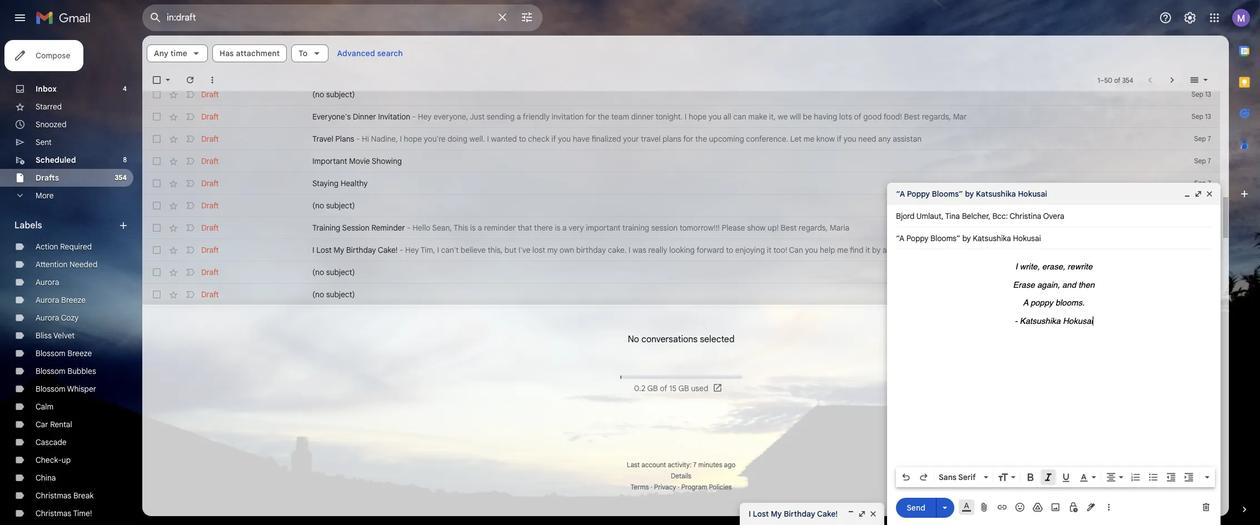 Task type: vqa. For each thing, say whether or not it's contained in the screenshot.
Car Rental
yes



Task type: locate. For each thing, give the bounding box(es) containing it.
1 vertical spatial me
[[837, 245, 848, 255]]

1 vertical spatial sep 13
[[1192, 112, 1211, 121]]

2 if from the left
[[837, 134, 842, 144]]

1 horizontal spatial hope
[[689, 112, 707, 122]]

main menu image
[[13, 11, 27, 24]]

1 horizontal spatial cake!
[[817, 509, 838, 519]]

blossom breeze
[[36, 349, 92, 359]]

0 horizontal spatial ,
[[942, 211, 944, 221]]

0 horizontal spatial 354
[[115, 173, 127, 182]]

christmas break
[[36, 491, 94, 501]]

0 horizontal spatial lost
[[316, 245, 332, 255]]

0 horizontal spatial of
[[660, 384, 667, 394]]

hokusai up christina
[[1018, 189, 1047, 199]]

rental
[[50, 420, 72, 430]]

having
[[814, 112, 837, 122]]

- inside message body text field
[[1015, 316, 1018, 325]]

the left team
[[598, 112, 609, 122]]

follow link to manage storage image
[[713, 383, 724, 394]]

0 horizontal spatial if
[[551, 134, 556, 144]]

0 vertical spatial hope
[[689, 112, 707, 122]]

velvet
[[53, 331, 75, 341]]

my for i lost my birthday cake! - hey tim, i can't believe this, but i've lost my own birthday cake. i was really looking forward to enjoying it too! can you help me find it by any chance? best
[[334, 245, 344, 255]]

showing
[[372, 156, 402, 166]]

2 (no subject) link from the top
[[312, 200, 1159, 211]]

draft for tenth row from the bottom of the no conversations selected main content
[[201, 89, 219, 99]]

christmas
[[36, 491, 71, 501], [36, 509, 71, 519]]

1 horizontal spatial it
[[866, 245, 870, 255]]

1 13 from the top
[[1205, 90, 1211, 98]]

reminder
[[484, 223, 516, 233]]

· right terms
[[651, 483, 652, 491]]

1 horizontal spatial gb
[[678, 384, 689, 394]]

1 vertical spatial any
[[883, 245, 895, 255]]

2 vertical spatial blossom
[[36, 384, 65, 394]]

1 vertical spatial 354
[[115, 173, 127, 182]]

0.2 gb of 15 gb used
[[634, 384, 708, 394]]

7 row from the top
[[142, 217, 1220, 239]]

subject) for first row from the bottom of the no conversations selected main content
[[326, 290, 355, 300]]

· down details
[[678, 483, 680, 491]]

indent less ‪(⌘[)‬ image
[[1166, 472, 1177, 483]]

everyone,
[[434, 112, 468, 122]]

invitation
[[378, 112, 410, 122]]

1 vertical spatial by
[[872, 245, 881, 255]]

i
[[685, 112, 687, 122], [400, 134, 402, 144], [487, 134, 489, 144], [312, 245, 314, 255], [437, 245, 439, 255], [629, 245, 631, 255], [1015, 262, 1018, 271], [749, 509, 751, 519]]

action
[[36, 242, 58, 252]]

i lost my birthday cake! - hey tim, i can't believe this, but i've lost my own birthday cake. i was really looking forward to enjoying it too! can you help me find it by any chance? best
[[312, 245, 945, 255]]

best right up!
[[781, 223, 797, 233]]

1 horizontal spatial by
[[965, 189, 974, 199]]

0 horizontal spatial me
[[804, 134, 814, 144]]

1 vertical spatial lost
[[753, 509, 769, 519]]

1 vertical spatial 13
[[1205, 112, 1211, 121]]

required
[[60, 242, 92, 252]]

1 row from the top
[[142, 83, 1220, 106]]

1 vertical spatial cake!
[[817, 509, 838, 519]]

7 draft from the top
[[201, 223, 219, 233]]

more image
[[207, 74, 218, 86]]

minimize image left pop out image
[[847, 510, 855, 519]]

4 (no from the top
[[312, 290, 324, 300]]

1 vertical spatial of
[[854, 112, 861, 122]]

4 (no subject) from the top
[[312, 290, 355, 300]]

1 horizontal spatial regards,
[[922, 112, 951, 122]]

blossom down blossom breeze link
[[36, 366, 65, 376]]

pop out image
[[1194, 190, 1203, 198]]

0 vertical spatial birthday
[[346, 245, 376, 255]]

0 horizontal spatial is
[[470, 223, 476, 233]]

a left very
[[562, 223, 567, 233]]

1 horizontal spatial lost
[[753, 509, 769, 519]]

0 vertical spatial my
[[334, 245, 344, 255]]

"a poppy blooms" by katsushika hokusai dialog
[[887, 183, 1221, 525]]

hope left you're
[[404, 134, 422, 144]]

0 horizontal spatial ·
[[651, 483, 652, 491]]

christmas for christmas break
[[36, 491, 71, 501]]

minimize image for "a poppy blooms" by katsushika hokusai
[[1183, 190, 1192, 198]]

bcc:
[[992, 211, 1008, 221]]

1 vertical spatial hope
[[404, 134, 422, 144]]

4 draft from the top
[[201, 156, 219, 166]]

1 horizontal spatial ·
[[678, 483, 680, 491]]

the left the "upcoming"
[[695, 134, 707, 144]]

cake!
[[378, 245, 398, 255], [817, 509, 838, 519]]

2 13 from the top
[[1205, 112, 1211, 121]]

best right food!
[[904, 112, 920, 122]]

sep 7 for (no subject)
[[1194, 201, 1211, 210]]

very
[[569, 223, 584, 233]]

, left tina
[[942, 211, 944, 221]]

6 sep 7 from the top
[[1194, 246, 1211, 254]]

1 vertical spatial blossom
[[36, 366, 65, 376]]

travel
[[641, 134, 661, 144]]

minimize image inside "a poppy blooms" by katsushika hokusai dialog
[[1183, 190, 1192, 198]]

conversations
[[641, 334, 698, 345]]

blossom down bliss velvet link
[[36, 349, 65, 359]]

me right let
[[804, 134, 814, 144]]

50
[[1104, 76, 1112, 84]]

blossom
[[36, 349, 65, 359], [36, 366, 65, 376], [36, 384, 65, 394]]

to right forward
[[726, 245, 733, 255]]

blossom for blossom bubbles
[[36, 366, 65, 376]]

(no subject) link for 6th row from the top of the no conversations selected main content
[[312, 200, 1159, 211]]

2 christmas from the top
[[36, 509, 71, 519]]

(no subject) for 6th row from the top of the no conversations selected main content
[[312, 201, 355, 211]]

draft for first row from the bottom of the no conversations selected main content
[[201, 290, 219, 300]]

1 aurora from the top
[[36, 277, 59, 287]]

0 horizontal spatial best
[[781, 223, 797, 233]]

aurora breeze
[[36, 295, 86, 305]]

to button
[[291, 44, 328, 62]]

sans serif
[[939, 472, 976, 482]]

gb right 15
[[678, 384, 689, 394]]

0 horizontal spatial a
[[478, 223, 482, 233]]

any right need
[[878, 134, 891, 144]]

0 horizontal spatial to
[[519, 134, 526, 144]]

insert signature image
[[1086, 502, 1097, 513]]

6 draft from the top
[[201, 201, 219, 211]]

2 vertical spatial best
[[929, 245, 945, 255]]

5 sep 7 from the top
[[1194, 223, 1211, 232]]

hokusai
[[1018, 189, 1047, 199], [1063, 316, 1093, 325]]

blooms"
[[932, 189, 963, 199]]

aurora for aurora breeze
[[36, 295, 59, 305]]

italic ‪(⌘i)‬ image
[[1043, 472, 1054, 483]]

354 down 8
[[115, 173, 127, 182]]

any
[[878, 134, 891, 144], [883, 245, 895, 255]]

aurora down attention
[[36, 277, 59, 287]]

0 vertical spatial to
[[519, 134, 526, 144]]

hey left tim, at the top of the page
[[405, 245, 419, 255]]

me left "find"
[[837, 245, 848, 255]]

2 horizontal spatial best
[[929, 245, 945, 255]]

by
[[965, 189, 974, 199], [872, 245, 881, 255]]

0 horizontal spatial my
[[334, 245, 344, 255]]

(no for tenth row from the bottom of the no conversations selected main content
[[312, 89, 324, 99]]

if right know
[[837, 134, 842, 144]]

underline ‪(⌘u)‬ image
[[1061, 472, 1072, 484]]

of right lots
[[854, 112, 861, 122]]

insert photo image
[[1050, 502, 1061, 513]]

2 vertical spatial of
[[660, 384, 667, 394]]

refresh image
[[185, 74, 196, 86]]

1 · from the left
[[651, 483, 652, 491]]

is right there
[[555, 223, 560, 233]]

1 horizontal spatial minimize image
[[1183, 190, 1192, 198]]

belcher
[[962, 211, 988, 221]]

0 vertical spatial best
[[904, 112, 920, 122]]

1 subject) from the top
[[326, 89, 355, 99]]

0 horizontal spatial by
[[872, 245, 881, 255]]

0 vertical spatial the
[[598, 112, 609, 122]]

0 vertical spatial any
[[878, 134, 891, 144]]

1 horizontal spatial if
[[837, 134, 842, 144]]

2 aurora from the top
[[36, 295, 59, 305]]

my
[[334, 245, 344, 255], [771, 509, 782, 519]]

0 vertical spatial lost
[[316, 245, 332, 255]]

1 (no subject) link from the top
[[312, 89, 1159, 100]]

354 inside no conversations selected main content
[[1122, 76, 1133, 84]]

1 blossom from the top
[[36, 349, 65, 359]]

toggle confidential mode image
[[1068, 502, 1079, 513]]

gb right 0.2
[[647, 384, 658, 394]]

last
[[627, 461, 640, 469]]

1 horizontal spatial of
[[854, 112, 861, 122]]

1 vertical spatial hey
[[405, 245, 419, 255]]

3 (no from the top
[[312, 267, 324, 277]]

it right "find"
[[866, 245, 870, 255]]

make
[[748, 112, 767, 122]]

aurora down aurora link
[[36, 295, 59, 305]]

0 horizontal spatial for
[[586, 112, 596, 122]]

13
[[1205, 90, 1211, 98], [1205, 112, 1211, 121]]

healthy
[[341, 178, 368, 188]]

check
[[528, 134, 549, 144]]

2 · from the left
[[678, 483, 680, 491]]

to left check
[[519, 134, 526, 144]]

any left chance?
[[883, 245, 895, 255]]

important movie showing
[[312, 156, 402, 166]]

believe
[[461, 245, 486, 255]]

3 subject) from the top
[[326, 267, 355, 277]]

by inside row
[[872, 245, 881, 255]]

terms link
[[631, 483, 649, 491]]

sep 7 for important movie showing
[[1194, 157, 1211, 165]]

subject) for tenth row from the bottom of the no conversations selected main content
[[326, 89, 355, 99]]

0 horizontal spatial regards,
[[799, 223, 828, 233]]

1 draft from the top
[[201, 89, 219, 99]]

discard draft ‪(⌘⇧d)‬ image
[[1201, 502, 1212, 513]]

4 (no subject) link from the top
[[312, 289, 1159, 300]]

4 subject) from the top
[[326, 290, 355, 300]]

terms
[[631, 483, 649, 491]]

hi
[[362, 134, 369, 144]]

indent more ‪(⌘])‬ image
[[1183, 472, 1195, 483]]

0 vertical spatial christmas
[[36, 491, 71, 501]]

1 horizontal spatial me
[[837, 245, 848, 255]]

all
[[723, 112, 731, 122]]

2 draft from the top
[[201, 112, 219, 122]]

0 horizontal spatial hokusai
[[1018, 189, 1047, 199]]

sean,
[[432, 223, 452, 233]]

0 vertical spatial breeze
[[61, 295, 86, 305]]

by right the blooms" at the right top of the page
[[965, 189, 974, 199]]

0 vertical spatial cake!
[[378, 245, 398, 255]]

tab list
[[1229, 36, 1260, 485]]

will
[[790, 112, 801, 122]]

0 horizontal spatial cake!
[[378, 245, 398, 255]]

3 blossom from the top
[[36, 384, 65, 394]]

4 sep 7 from the top
[[1194, 201, 1211, 210]]

3 draft from the top
[[201, 134, 219, 144]]

details
[[671, 472, 691, 480]]

advanced
[[337, 48, 375, 58]]

1 (no subject) from the top
[[312, 89, 355, 99]]

1 (no from the top
[[312, 89, 324, 99]]

to
[[519, 134, 526, 144], [726, 245, 733, 255]]

None search field
[[142, 4, 543, 31]]

aurora up bliss
[[36, 313, 59, 323]]

cake! inside row
[[378, 245, 398, 255]]

a right this
[[478, 223, 482, 233]]

of for 1 50 of 354
[[1114, 76, 1121, 84]]

of left 15
[[660, 384, 667, 394]]

0 vertical spatial minimize image
[[1183, 190, 1192, 198]]

christmas down christmas break 'link'
[[36, 509, 71, 519]]

2 is from the left
[[555, 223, 560, 233]]

my inside row
[[334, 245, 344, 255]]

birthday inside row
[[346, 245, 376, 255]]

0 vertical spatial 354
[[1122, 76, 1133, 84]]

if
[[551, 134, 556, 144], [837, 134, 842, 144]]

you right can
[[805, 245, 818, 255]]

regards, left mar
[[922, 112, 951, 122]]

0 vertical spatial by
[[965, 189, 974, 199]]

labels heading
[[14, 220, 118, 231]]

3 (no subject) link from the top
[[312, 267, 1159, 278]]

break
[[73, 491, 94, 501]]

3 sep 7 from the top
[[1194, 179, 1211, 187]]

but
[[505, 245, 517, 255]]

compose button
[[4, 40, 84, 71]]

1 sep 13 from the top
[[1192, 90, 1211, 98]]

0 vertical spatial 13
[[1205, 90, 1211, 98]]

a for reminder
[[478, 223, 482, 233]]

minimize image
[[1183, 190, 1192, 198], [847, 510, 855, 519]]

blossom up calm
[[36, 384, 65, 394]]

- right invitation
[[412, 112, 416, 122]]

hope right the tonight. on the right top of page
[[689, 112, 707, 122]]

training
[[622, 223, 649, 233]]

nadine,
[[371, 134, 398, 144]]

0 vertical spatial aurora
[[36, 277, 59, 287]]

sent link
[[36, 137, 52, 147]]

- down erase
[[1015, 316, 1018, 325]]

last account activity: 7 minutes ago details terms · privacy · program policies
[[627, 461, 736, 491]]

13 for (no subject)
[[1205, 90, 1211, 98]]

- down the reminder
[[400, 245, 403, 255]]

2 vertical spatial aurora
[[36, 313, 59, 323]]

christmas for christmas time!
[[36, 509, 71, 519]]

row
[[142, 83, 1220, 106], [142, 106, 1220, 128], [142, 128, 1220, 150], [142, 150, 1220, 172], [142, 172, 1220, 195], [142, 195, 1220, 217], [142, 217, 1220, 239], [142, 239, 1220, 261], [142, 261, 1220, 283], [142, 283, 1220, 306]]

Search mail text field
[[167, 12, 489, 23]]

birthday for i lost my birthday cake! - hey tim, i can't believe this, but i've lost my own birthday cake. i was really looking forward to enjoying it too! can you help me find it by any chance? best
[[346, 245, 376, 255]]

sep 7 for training session reminder
[[1194, 223, 1211, 232]]

for right the invitation
[[586, 112, 596, 122]]

breeze up cozy
[[61, 295, 86, 305]]

erase,
[[1042, 262, 1065, 271]]

2 sep 7 from the top
[[1194, 157, 1211, 165]]

1 vertical spatial breeze
[[67, 349, 92, 359]]

5 draft from the top
[[201, 178, 219, 188]]

9 draft from the top
[[201, 267, 219, 277]]

1 vertical spatial hokusai
[[1063, 316, 1093, 325]]

of right 50
[[1114, 76, 1121, 84]]

movie
[[349, 156, 370, 166]]

help
[[820, 245, 835, 255]]

1 christmas from the top
[[36, 491, 71, 501]]

0.2
[[634, 384, 645, 394]]

, left 'bcc:'
[[988, 211, 990, 221]]

hope
[[689, 112, 707, 122], [404, 134, 422, 144]]

time
[[171, 48, 187, 58]]

minimize image left pop out icon
[[1183, 190, 1192, 198]]

1 vertical spatial my
[[771, 509, 782, 519]]

1 horizontal spatial a
[[517, 112, 521, 122]]

1 vertical spatial minimize image
[[847, 510, 855, 519]]

redo ‪(⌘y)‬ image
[[918, 472, 929, 483]]

a
[[517, 112, 521, 122], [478, 223, 482, 233], [562, 223, 567, 233]]

None checkbox
[[151, 74, 162, 86], [151, 89, 162, 100], [151, 111, 162, 122], [151, 200, 162, 211], [151, 222, 162, 233], [151, 289, 162, 300], [151, 74, 162, 86], [151, 89, 162, 100], [151, 111, 162, 122], [151, 200, 162, 211], [151, 222, 162, 233], [151, 289, 162, 300]]

calm
[[36, 402, 54, 412]]

1 50 of 354
[[1098, 76, 1133, 84]]

0 horizontal spatial gb
[[647, 384, 658, 394]]

0 vertical spatial sep 13
[[1192, 90, 1211, 98]]

hey
[[418, 112, 432, 122], [405, 245, 419, 255]]

1 vertical spatial regards,
[[799, 223, 828, 233]]

for right "plans"
[[683, 134, 693, 144]]

scheduled
[[36, 155, 76, 165]]

labels navigation
[[0, 36, 142, 525]]

0 vertical spatial me
[[804, 134, 814, 144]]

it left too!
[[767, 245, 771, 255]]

everyone's dinner invitation - hey everyone, just sending a friendly invitation for the team dinner tonight. i hope you all can make it, we will be having lots of good food! best regards, mar
[[312, 112, 967, 122]]

breeze
[[61, 295, 86, 305], [67, 349, 92, 359]]

2 sep 13 from the top
[[1192, 112, 1211, 121]]

hey up you're
[[418, 112, 432, 122]]

has attachment button
[[212, 44, 287, 62]]

1 horizontal spatial to
[[726, 245, 733, 255]]

10 draft from the top
[[201, 290, 219, 300]]

breeze up the bubbles
[[67, 349, 92, 359]]

cake! left pop out image
[[817, 509, 838, 519]]

1 vertical spatial aurora
[[36, 295, 59, 305]]

7 for travel plans
[[1208, 135, 1211, 143]]

draft for fourth row from the top
[[201, 156, 219, 166]]

attach files image
[[979, 502, 990, 513]]

check-
[[36, 455, 62, 465]]

my for i lost my birthday cake!
[[771, 509, 782, 519]]

important
[[586, 223, 620, 233]]

draft for fourth row from the bottom
[[201, 223, 219, 233]]

support image
[[1159, 11, 1172, 24]]

hokusai down blooms.
[[1063, 316, 1093, 325]]

1 vertical spatial for
[[683, 134, 693, 144]]

good
[[863, 112, 882, 122]]

3 row from the top
[[142, 128, 1220, 150]]

cake! down the reminder
[[378, 245, 398, 255]]

1 horizontal spatial 354
[[1122, 76, 1133, 84]]

any
[[154, 48, 168, 58]]

None checkbox
[[151, 133, 162, 145], [151, 156, 162, 167], [151, 178, 162, 189], [151, 245, 162, 256], [151, 267, 162, 278], [151, 133, 162, 145], [151, 156, 162, 167], [151, 178, 162, 189], [151, 245, 162, 256], [151, 267, 162, 278]]

aurora for aurora link
[[36, 277, 59, 287]]

1 horizontal spatial the
[[695, 134, 707, 144]]

search
[[377, 48, 403, 58]]

1 horizontal spatial ,
[[988, 211, 990, 221]]

bold ‪(⌘b)‬ image
[[1025, 472, 1036, 483]]

lost inside row
[[316, 245, 332, 255]]

action required
[[36, 242, 92, 252]]

3 (no subject) from the top
[[312, 267, 355, 277]]

1 vertical spatial best
[[781, 223, 797, 233]]

assistan
[[893, 134, 922, 144]]

0 vertical spatial blossom
[[36, 349, 65, 359]]

cell
[[1180, 267, 1220, 278]]

1 vertical spatial christmas
[[36, 509, 71, 519]]

is right this
[[470, 223, 476, 233]]

inbox link
[[36, 84, 57, 94]]

2 subject) from the top
[[326, 201, 355, 211]]

1 horizontal spatial my
[[771, 509, 782, 519]]

1 horizontal spatial hokusai
[[1063, 316, 1093, 325]]

you left need
[[844, 134, 856, 144]]

2 blossom from the top
[[36, 366, 65, 376]]

"a poppy blooms" by katsushika hokusai
[[896, 189, 1047, 199]]

3 aurora from the top
[[36, 313, 59, 323]]

toggle split pane mode image
[[1189, 74, 1200, 86]]

2 , from the left
[[988, 211, 990, 221]]

(no subject) for tenth row from the bottom of the no conversations selected main content
[[312, 89, 355, 99]]

(no for first row from the bottom of the no conversations selected main content
[[312, 290, 324, 300]]

2 (no from the top
[[312, 201, 324, 211]]

1 vertical spatial birthday
[[784, 509, 815, 519]]

sep 13 for (no subject)
[[1192, 90, 1211, 98]]

2 horizontal spatial a
[[562, 223, 567, 233]]

hello
[[413, 223, 430, 233]]

christmas down china
[[36, 491, 71, 501]]

1 sep 7 from the top
[[1194, 135, 1211, 143]]

0 horizontal spatial birthday
[[346, 245, 376, 255]]

insert link ‪(⌘k)‬ image
[[997, 502, 1008, 513]]

can
[[733, 112, 746, 122]]

best right chance?
[[929, 245, 945, 255]]

354 right 50
[[1122, 76, 1133, 84]]

8 draft from the top
[[201, 245, 219, 255]]

travel
[[312, 134, 333, 144]]

(no subject) link for tenth row from the bottom of the no conversations selected main content
[[312, 89, 1159, 100]]

1 horizontal spatial is
[[555, 223, 560, 233]]

by right "find"
[[872, 245, 881, 255]]

354 inside the labels navigation
[[115, 173, 127, 182]]

starred
[[36, 102, 62, 112]]

0 horizontal spatial minimize image
[[847, 510, 855, 519]]

regards, left maria
[[799, 223, 828, 233]]

7 for i lost my birthday cake!
[[1208, 246, 1211, 254]]

clear search image
[[491, 6, 514, 28]]

2 horizontal spatial of
[[1114, 76, 1121, 84]]

,
[[942, 211, 944, 221], [988, 211, 990, 221]]

2 (no subject) from the top
[[312, 201, 355, 211]]

1 horizontal spatial birthday
[[784, 509, 815, 519]]

details link
[[671, 472, 691, 480]]

a left friendly
[[517, 112, 521, 122]]

0 horizontal spatial it
[[767, 245, 771, 255]]

car rental
[[36, 420, 72, 430]]

if right check
[[551, 134, 556, 144]]

travel plans - hi nadine, i hope you're doing well. i wanted to check if you have finalized your travel plans for the upcoming conference. let me know if you need any assistan
[[312, 134, 922, 144]]

older image
[[1167, 74, 1178, 86]]



Task type: describe. For each thing, give the bounding box(es) containing it.
you're
[[424, 134, 446, 144]]

8 row from the top
[[142, 239, 1220, 261]]

draft for 5th row from the top of the no conversations selected main content
[[201, 178, 219, 188]]

a
[[1023, 298, 1028, 307]]

food!
[[884, 112, 902, 122]]

of inside row
[[854, 112, 861, 122]]

forward
[[697, 245, 724, 255]]

1 it from the left
[[767, 245, 771, 255]]

7 for important movie showing
[[1208, 157, 1211, 165]]

your
[[623, 134, 639, 144]]

draft for 9th row from the top
[[201, 267, 219, 277]]

pop out image
[[858, 510, 867, 519]]

more formatting options image
[[1202, 472, 1213, 483]]

1 vertical spatial to
[[726, 245, 733, 255]]

sep 7 for i lost my birthday cake!
[[1194, 246, 1211, 254]]

poppy
[[907, 189, 930, 199]]

needed
[[69, 260, 97, 270]]

more
[[36, 191, 54, 201]]

maria
[[830, 223, 850, 233]]

conference.
[[746, 134, 788, 144]]

sans
[[939, 472, 957, 482]]

cascade
[[36, 437, 67, 447]]

policies
[[709, 483, 732, 491]]

4 row from the top
[[142, 150, 1220, 172]]

breeze for aurora breeze
[[61, 295, 86, 305]]

know
[[816, 134, 835, 144]]

attention
[[36, 260, 68, 270]]

(no for 9th row from the top
[[312, 267, 324, 277]]

just
[[470, 112, 485, 122]]

numbered list ‪(⌘⇧7)‬ image
[[1130, 472, 1141, 483]]

of for 0.2 gb of 15 gb used
[[660, 384, 667, 394]]

1 horizontal spatial for
[[683, 134, 693, 144]]

activity:
[[668, 461, 691, 469]]

7 inside last account activity: 7 minutes ago details terms · privacy · program policies
[[693, 461, 697, 469]]

bjord umlaut , tina belcher , bcc: christina overa
[[896, 211, 1064, 221]]

check-up
[[36, 455, 71, 465]]

tim,
[[421, 245, 435, 255]]

1 if from the left
[[551, 134, 556, 144]]

2 gb from the left
[[678, 384, 689, 394]]

and
[[1062, 280, 1076, 289]]

- left hi
[[356, 134, 360, 144]]

- left hello
[[407, 223, 411, 233]]

minutes
[[698, 461, 722, 469]]

show
[[747, 223, 766, 233]]

1 horizontal spatial best
[[904, 112, 920, 122]]

program
[[681, 483, 707, 491]]

blossom for blossom breeze
[[36, 349, 65, 359]]

subject) for 6th row from the top of the no conversations selected main content
[[326, 201, 355, 211]]

13 for everyone's dinner invitation
[[1205, 112, 1211, 121]]

1 vertical spatial the
[[695, 134, 707, 144]]

7 for (no subject)
[[1208, 201, 1211, 210]]

was
[[633, 245, 646, 255]]

have
[[573, 134, 590, 144]]

it,
[[769, 112, 776, 122]]

subject) for 9th row from the top
[[326, 267, 355, 277]]

6 row from the top
[[142, 195, 1220, 217]]

8
[[123, 156, 127, 164]]

staying
[[312, 178, 339, 188]]

doing
[[448, 134, 467, 144]]

gmail image
[[36, 7, 96, 29]]

write,
[[1020, 262, 1040, 271]]

erase again, and then
[[1013, 280, 1095, 289]]

aurora cozy link
[[36, 313, 79, 323]]

insert emoji ‪(⌘⇧2)‬ image
[[1014, 502, 1026, 513]]

too!
[[773, 245, 787, 255]]

0 horizontal spatial the
[[598, 112, 609, 122]]

5 row from the top
[[142, 172, 1220, 195]]

time!
[[73, 509, 92, 519]]

overa
[[1043, 211, 1064, 221]]

you left "have"
[[558, 134, 571, 144]]

(no subject) for 9th row from the top
[[312, 267, 355, 277]]

minimize image for i lost my birthday cake!
[[847, 510, 855, 519]]

blossom whisper
[[36, 384, 96, 394]]

Message Body text field
[[896, 255, 1212, 464]]

looking
[[669, 245, 695, 255]]

team
[[611, 112, 629, 122]]

poppy
[[1030, 298, 1053, 307]]

1 , from the left
[[942, 211, 944, 221]]

draft for second row from the top of the no conversations selected main content
[[201, 112, 219, 122]]

session
[[342, 223, 369, 233]]

christina
[[1010, 211, 1041, 221]]

0 vertical spatial hey
[[418, 112, 432, 122]]

10 row from the top
[[142, 283, 1220, 306]]

compose
[[36, 51, 70, 61]]

used
[[691, 384, 708, 394]]

sending
[[487, 112, 515, 122]]

cake.
[[608, 245, 627, 255]]

umlaut
[[916, 211, 942, 221]]

well.
[[469, 134, 485, 144]]

lost for i lost my birthday cake!
[[753, 509, 769, 519]]

this
[[454, 223, 468, 233]]

draft for eighth row from the bottom
[[201, 134, 219, 144]]

no
[[628, 334, 639, 345]]

then
[[1078, 280, 1095, 289]]

again,
[[1037, 280, 1060, 289]]

training
[[312, 223, 340, 233]]

more send options image
[[939, 502, 951, 513]]

account
[[642, 461, 666, 469]]

aurora cozy
[[36, 313, 79, 323]]

15
[[669, 384, 677, 394]]

breeze for blossom breeze
[[67, 349, 92, 359]]

0 vertical spatial regards,
[[922, 112, 951, 122]]

(no for 6th row from the top of the no conversations selected main content
[[312, 201, 324, 211]]

0 vertical spatial for
[[586, 112, 596, 122]]

sep 7 for staying healthy
[[1194, 179, 1211, 187]]

aurora breeze link
[[36, 295, 86, 305]]

cell inside no conversations selected main content
[[1180, 267, 1220, 278]]

no conversations selected main content
[[142, 36, 1229, 516]]

search mail image
[[146, 8, 166, 28]]

invitation
[[552, 112, 584, 122]]

advanced search button
[[333, 43, 407, 63]]

0 horizontal spatial hope
[[404, 134, 422, 144]]

attachment
[[236, 48, 280, 58]]

(no subject) for first row from the bottom of the no conversations selected main content
[[312, 290, 355, 300]]

blossom whisper link
[[36, 384, 96, 394]]

2 it from the left
[[866, 245, 870, 255]]

a for friendly
[[517, 112, 521, 122]]

formatting options toolbar
[[896, 467, 1215, 487]]

undo ‪(⌘z)‬ image
[[900, 472, 912, 483]]

aurora for aurora cozy
[[36, 313, 59, 323]]

settings image
[[1183, 11, 1197, 24]]

labels
[[14, 220, 42, 231]]

program policies link
[[681, 483, 732, 491]]

blossom for blossom whisper
[[36, 384, 65, 394]]

finalized
[[592, 134, 621, 144]]

7 for training session reminder
[[1208, 223, 1211, 232]]

close image
[[869, 510, 878, 519]]

more options image
[[1106, 502, 1112, 513]]

close image
[[1205, 190, 1214, 198]]

check-up link
[[36, 455, 71, 465]]

1 is from the left
[[470, 223, 476, 233]]

sep 7 for travel plans
[[1194, 135, 1211, 143]]

snoozed
[[36, 120, 67, 130]]

up!
[[768, 223, 779, 233]]

cozy
[[61, 313, 79, 323]]

plans
[[335, 134, 354, 144]]

0 vertical spatial hokusai
[[1018, 189, 1047, 199]]

1 gb from the left
[[647, 384, 658, 394]]

need
[[858, 134, 876, 144]]

staying healthy link
[[312, 178, 1159, 189]]

birthday for i lost my birthday cake!
[[784, 509, 815, 519]]

advanced search options image
[[516, 6, 538, 28]]

draft for 6th row from the top of the no conversations selected main content
[[201, 201, 219, 211]]

7 for staying healthy
[[1208, 179, 1211, 187]]

9 row from the top
[[142, 261, 1220, 283]]

hokusai inside message body text field
[[1063, 316, 1093, 325]]

cake! for i lost my birthday cake! - hey tim, i can't believe this, but i've lost my own birthday cake. i was really looking forward to enjoying it too! can you help me find it by any chance? best
[[378, 245, 398, 255]]

cake! for i lost my birthday cake!
[[817, 509, 838, 519]]

draft for eighth row
[[201, 245, 219, 255]]

i inside message body text field
[[1015, 262, 1018, 271]]

sep 13 for everyone's dinner invitation
[[1192, 112, 1211, 121]]

christmas time!
[[36, 509, 92, 519]]

bulleted list ‪(⌘⇧8)‬ image
[[1148, 472, 1159, 483]]

insert files using drive image
[[1032, 502, 1043, 513]]

by inside "a poppy blooms" by katsushika hokusai dialog
[[965, 189, 974, 199]]

Subject field
[[896, 233, 1212, 244]]

a poppy blooms.
[[1023, 298, 1085, 307]]

drafts
[[36, 173, 59, 183]]

tonight.
[[656, 112, 683, 122]]

sans serif option
[[937, 472, 982, 483]]

2 row from the top
[[142, 106, 1220, 128]]

lost for i lost my birthday cake! - hey tim, i can't believe this, but i've lost my own birthday cake. i was really looking forward to enjoying it too! can you help me find it by any chance? best
[[316, 245, 332, 255]]

tina
[[945, 211, 960, 221]]

snoozed link
[[36, 120, 67, 130]]

lost
[[532, 245, 545, 255]]

(no subject) link for 9th row from the top
[[312, 267, 1159, 278]]

you left the "all"
[[709, 112, 722, 122]]

that
[[518, 223, 532, 233]]

(no subject) link for first row from the bottom of the no conversations selected main content
[[312, 289, 1159, 300]]

to
[[299, 48, 308, 58]]



